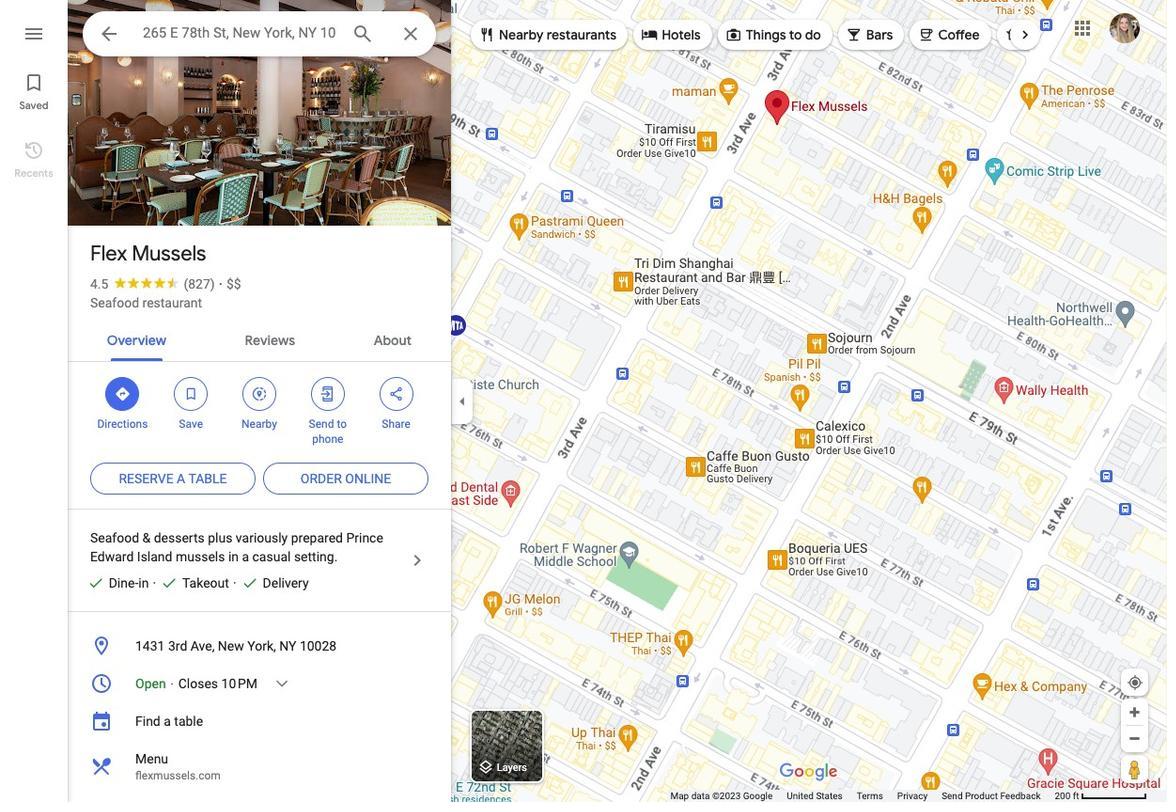 Task type: locate. For each thing, give the bounding box(es) containing it.
plus
[[208, 530, 233, 545]]

tab list containing overview
[[68, 316, 451, 361]]

1 vertical spatial table
[[174, 714, 203, 729]]

hours image
[[90, 672, 113, 695]]

1 vertical spatial to
[[337, 417, 347, 431]]

 things to do
[[726, 24, 822, 45]]

layers
[[497, 762, 527, 774]]

in inside seafood & desserts plus variously prepared prince edward island mussels in a casual setting.
[[228, 549, 239, 564]]

send inside 'button'
[[942, 791, 963, 801]]


[[114, 384, 131, 404]]

 bars
[[846, 24, 894, 45]]

200 ft
[[1055, 791, 1080, 801]]

nearby down 
[[242, 417, 277, 431]]

tab list inside the google maps element
[[68, 316, 451, 361]]

· inside 'offers delivery' group
[[233, 575, 237, 590]]

terms
[[857, 791, 884, 801]]

phone
[[312, 433, 344, 446]]

ny
[[279, 638, 297, 653]]

737 photos
[[116, 186, 191, 204]]

mussels
[[176, 549, 225, 564]]

ft
[[1074, 791, 1080, 801]]

restaurant
[[142, 295, 202, 310]]

actions for flex mussels region
[[68, 362, 451, 456]]

· $$
[[219, 276, 241, 291]]


[[1005, 24, 1022, 45]]

bars
[[867, 26, 894, 43]]

hotels
[[662, 26, 701, 43]]

⋅
[[169, 676, 175, 691]]

send up phone
[[309, 417, 334, 431]]

mussels
[[132, 241, 206, 267]]

serves dine-in group
[[79, 574, 149, 592]]

google account: michelle dermenjian  
(michelle.dermenjian@adept.ai) image
[[1110, 13, 1141, 43]]

reviews
[[245, 332, 295, 349]]

list containing saved
[[0, 0, 68, 802]]

 nearby restaurants
[[479, 24, 617, 45]]

1 seafood from the top
[[90, 295, 139, 310]]

takeout right 
[[1025, 26, 1074, 43]]

in down 'island'
[[138, 575, 149, 590]]

footer containing map data ©2023 google
[[671, 790, 1055, 802]]

takeout down mussels
[[182, 575, 229, 590]]

2 vertical spatial a
[[164, 714, 171, 729]]

data
[[692, 791, 710, 801]]

0 horizontal spatial in
[[138, 575, 149, 590]]

265 E 78th St, New York, NY 10075 field
[[83, 11, 436, 56]]

table inside button
[[174, 714, 203, 729]]

1 horizontal spatial takeout
[[1025, 26, 1074, 43]]

desserts
[[154, 530, 205, 545]]

· inside offers takeout group
[[153, 575, 156, 590]]

united states
[[787, 791, 843, 801]]

0 vertical spatial a
[[177, 471, 185, 486]]

seafood
[[90, 295, 139, 310], [90, 530, 139, 545]]

delivery
[[263, 575, 309, 590]]

prepared
[[291, 530, 343, 545]]

nearby
[[499, 26, 544, 43], [242, 417, 277, 431]]

1 horizontal spatial to
[[790, 26, 803, 43]]

find a table button
[[68, 702, 451, 740]]

seafood down 4.5
[[90, 295, 139, 310]]

flex
[[90, 241, 127, 267]]

information for flex mussels region
[[68, 627, 451, 802]]

dine-
[[109, 575, 138, 590]]

1431 3rd ave, new york, ny 10028
[[135, 638, 337, 653]]

0 vertical spatial table
[[188, 471, 227, 486]]

0 horizontal spatial to
[[337, 417, 347, 431]]

None field
[[143, 22, 337, 44]]

0 vertical spatial takeout
[[1025, 26, 1074, 43]]

©2023
[[713, 791, 741, 801]]

0 horizontal spatial ·
[[153, 575, 156, 590]]

2 seafood from the top
[[90, 530, 139, 545]]

overview button
[[92, 316, 181, 361]]

· left price: moderate element
[[219, 276, 223, 291]]


[[183, 384, 200, 404]]

map
[[671, 791, 689, 801]]

1 vertical spatial takeout
[[182, 575, 229, 590]]

to up phone
[[337, 417, 347, 431]]

1 vertical spatial nearby
[[242, 417, 277, 431]]

0 vertical spatial to
[[790, 26, 803, 43]]

0 horizontal spatial nearby
[[242, 417, 277, 431]]

200
[[1055, 791, 1071, 801]]

0 horizontal spatial send
[[309, 417, 334, 431]]

a right reserve at the bottom
[[177, 471, 185, 486]]

in inside group
[[138, 575, 149, 590]]

a inside button
[[164, 714, 171, 729]]

· right dine-in
[[153, 575, 156, 590]]

reviews button
[[230, 316, 310, 361]]

footer
[[671, 790, 1055, 802]]

photos
[[145, 186, 191, 204]]

1 horizontal spatial ·
[[219, 276, 223, 291]]

about button
[[359, 316, 427, 361]]

1 vertical spatial a
[[242, 549, 249, 564]]

1 vertical spatial seafood
[[90, 530, 139, 545]]

nearby inside actions for flex mussels region
[[242, 417, 277, 431]]

(827)
[[184, 276, 215, 291]]

in down plus
[[228, 549, 239, 564]]

google maps element
[[0, 0, 1168, 802]]

1 vertical spatial in
[[138, 575, 149, 590]]

list
[[0, 0, 68, 802]]

a
[[177, 471, 185, 486], [242, 549, 249, 564], [164, 714, 171, 729]]

0 horizontal spatial a
[[164, 714, 171, 729]]

2 horizontal spatial ·
[[233, 575, 237, 590]]

send inside send to phone
[[309, 417, 334, 431]]

reserve
[[119, 471, 174, 486]]

do
[[806, 26, 822, 43]]


[[918, 24, 935, 45]]


[[98, 21, 120, 47]]

send product feedback button
[[942, 790, 1041, 802]]

2 horizontal spatial a
[[242, 549, 249, 564]]

collapse side panel image
[[452, 391, 473, 411]]

show street view coverage image
[[1122, 755, 1149, 783]]

0 vertical spatial nearby
[[499, 26, 544, 43]]

price: moderate element
[[226, 276, 241, 291]]

save
[[179, 417, 203, 431]]

to left do
[[790, 26, 803, 43]]

0 vertical spatial in
[[228, 549, 239, 564]]

order online
[[301, 471, 391, 486]]

takeout
[[1025, 26, 1074, 43], [182, 575, 229, 590]]

a right find
[[164, 714, 171, 729]]


[[726, 24, 742, 45]]

in
[[228, 549, 239, 564], [138, 575, 149, 590]]

table down open ⋅ closes 10 pm
[[174, 714, 203, 729]]

nearby right 
[[499, 26, 544, 43]]

table for reserve a table
[[188, 471, 227, 486]]

a down variously
[[242, 549, 249, 564]]

0 vertical spatial seafood
[[90, 295, 139, 310]]

menu flexmussels.com
[[135, 751, 221, 782]]

0 horizontal spatial takeout
[[182, 575, 229, 590]]

0 vertical spatial send
[[309, 417, 334, 431]]

1 vertical spatial send
[[942, 791, 963, 801]]

overview
[[107, 332, 166, 349]]

to
[[790, 26, 803, 43], [337, 417, 347, 431]]

table down 'save'
[[188, 471, 227, 486]]

flex mussels main content
[[68, 0, 451, 802]]

takeout inside  takeout
[[1025, 26, 1074, 43]]

send
[[309, 417, 334, 431], [942, 791, 963, 801]]

tab list
[[68, 316, 451, 361]]

1 horizontal spatial send
[[942, 791, 963, 801]]

·
[[219, 276, 223, 291], [153, 575, 156, 590], [233, 575, 237, 590]]

seafood inside "seafood restaurant" button
[[90, 295, 139, 310]]

· down seafood & desserts plus variously prepared prince edward island mussels in a casual setting.
[[233, 575, 237, 590]]

seafood up edward in the left of the page
[[90, 530, 139, 545]]

seafood inside seafood & desserts plus variously prepared prince edward island mussels in a casual setting.
[[90, 530, 139, 545]]

1431
[[135, 638, 165, 653]]

send left product
[[942, 791, 963, 801]]

product
[[966, 791, 999, 801]]

photo of flex mussels image
[[68, 0, 451, 241]]

table
[[188, 471, 227, 486], [174, 714, 203, 729]]

1 horizontal spatial a
[[177, 471, 185, 486]]

1 horizontal spatial in
[[228, 549, 239, 564]]

seafood for seafood & desserts plus variously prepared prince edward island mussels in a casual setting.
[[90, 530, 139, 545]]

a for reserve a table
[[177, 471, 185, 486]]

edward
[[90, 549, 134, 564]]

1 horizontal spatial nearby
[[499, 26, 544, 43]]

send for send product feedback
[[942, 791, 963, 801]]



Task type: vqa. For each thing, say whether or not it's contained in the screenshot.
Zoom out icon
yes



Task type: describe. For each thing, give the bounding box(es) containing it.
 search field
[[83, 11, 436, 60]]

privacy
[[898, 791, 928, 801]]

takeout inside group
[[182, 575, 229, 590]]

zoom in image
[[1128, 705, 1142, 719]]

menu
[[135, 751, 168, 766]]

order online link
[[263, 456, 429, 501]]

4.5
[[90, 276, 109, 291]]

privacy button
[[898, 790, 928, 802]]


[[319, 384, 336, 404]]

flexmussels.com
[[135, 769, 221, 782]]

find a table
[[135, 714, 203, 729]]

footer inside the google maps element
[[671, 790, 1055, 802]]

none field inside 265 e 78th st, new york, ny 10075 field
[[143, 22, 337, 44]]

200 ft button
[[1055, 791, 1148, 801]]

seafood & desserts plus variously prepared prince edward island mussels in a casual setting.
[[90, 530, 384, 564]]

about
[[374, 332, 412, 349]]

open
[[135, 676, 166, 691]]

seafood for seafood restaurant
[[90, 295, 139, 310]]

zoom out image
[[1128, 732, 1142, 746]]

saved button
[[0, 64, 68, 117]]

show open hours for the week image
[[274, 675, 291, 692]]

 coffee
[[918, 24, 980, 45]]

variously
[[236, 530, 288, 545]]

united states button
[[787, 790, 843, 802]]

find
[[135, 714, 161, 729]]

online
[[345, 471, 391, 486]]

to inside  things to do
[[790, 26, 803, 43]]

setting.
[[294, 549, 338, 564]]


[[251, 384, 268, 404]]

nearby inside  nearby restaurants
[[499, 26, 544, 43]]


[[479, 24, 496, 45]]

&
[[142, 530, 151, 545]]

reserve a table link
[[90, 456, 256, 501]]

recents button
[[0, 132, 68, 184]]

recents
[[14, 166, 53, 180]]

feedback
[[1001, 791, 1041, 801]]

prince
[[346, 530, 384, 545]]

reserve a table
[[119, 471, 227, 486]]

seafood restaurant button
[[90, 293, 202, 312]]

 hotels
[[641, 24, 701, 45]]

closes
[[178, 676, 218, 691]]

 button
[[83, 11, 135, 60]]

table for find a table
[[174, 714, 203, 729]]

restaurants
[[547, 26, 617, 43]]

google
[[743, 791, 773, 801]]

send to phone
[[309, 417, 347, 446]]

· for takeout
[[153, 575, 156, 590]]

seafood restaurant
[[90, 295, 202, 310]]

york,
[[248, 638, 276, 653]]

to inside send to phone
[[337, 417, 347, 431]]

open ⋅ closes 10 pm
[[135, 676, 258, 691]]

dine-in
[[109, 575, 149, 590]]

casual
[[252, 549, 291, 564]]

4.5 stars image
[[109, 276, 184, 289]]


[[846, 24, 863, 45]]

offers delivery group
[[233, 574, 309, 592]]

next page image
[[1017, 26, 1034, 43]]

saved
[[19, 99, 49, 112]]

 takeout
[[1005, 24, 1074, 45]]

share
[[382, 417, 411, 431]]

states
[[816, 791, 843, 801]]


[[641, 24, 658, 45]]

available filters for this search region
[[457, 12, 1168, 57]]

flex mussels
[[90, 241, 206, 267]]

3rd
[[168, 638, 187, 653]]

send for send to phone
[[309, 417, 334, 431]]

10 pm
[[221, 676, 258, 691]]

terms button
[[857, 790, 884, 802]]

827 reviews element
[[184, 276, 215, 291]]

directions
[[97, 417, 148, 431]]

· for delivery
[[233, 575, 237, 590]]

order
[[301, 471, 342, 486]]


[[388, 384, 405, 404]]

offers takeout group
[[153, 574, 229, 592]]

send product feedback
[[942, 791, 1041, 801]]

ave,
[[191, 638, 215, 653]]

737 photos button
[[82, 179, 199, 212]]

$$
[[226, 276, 241, 291]]

10028
[[300, 638, 337, 653]]

a for find a table
[[164, 714, 171, 729]]

coffee
[[939, 26, 980, 43]]

737
[[116, 186, 141, 204]]

a inside seafood & desserts plus variously prepared prince edward island mussels in a casual setting.
[[242, 549, 249, 564]]

menu image
[[23, 23, 45, 45]]

show your location image
[[1127, 674, 1144, 691]]

map data ©2023 google
[[671, 791, 773, 801]]



